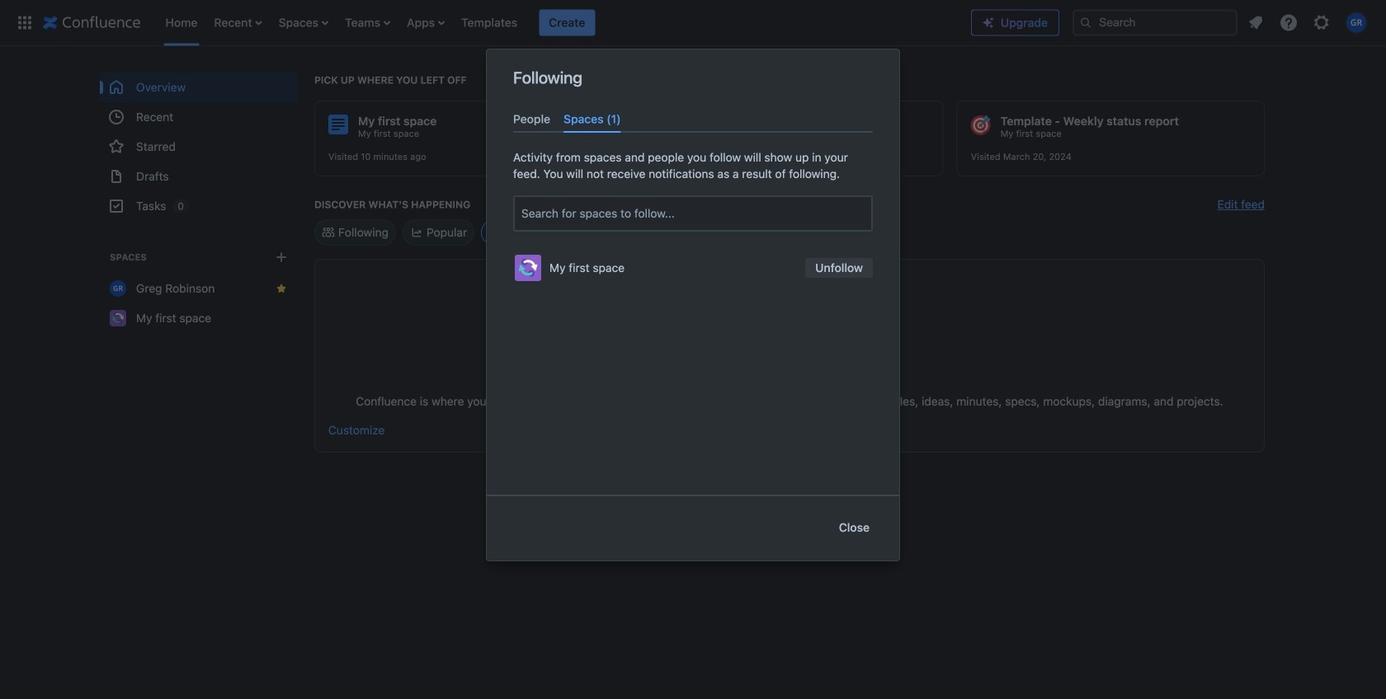 Task type: vqa. For each thing, say whether or not it's contained in the screenshot.
the leftmost Project plan
no



Task type: locate. For each thing, give the bounding box(es) containing it.
:dart: image
[[971, 116, 991, 135]]

list
[[157, 0, 971, 46], [1241, 8, 1376, 38]]

1 horizontal spatial list item
[[340, 0, 395, 46]]

:sunflower: image
[[650, 116, 669, 135], [650, 116, 669, 135]]

0 horizontal spatial list item
[[209, 0, 267, 46]]

2 horizontal spatial list item
[[539, 9, 595, 36]]

dialog
[[487, 50, 899, 561]]

:dart: image
[[971, 116, 991, 135]]

list item
[[209, 0, 267, 46], [340, 0, 395, 46], [539, 9, 595, 36]]

1 horizontal spatial list
[[1241, 8, 1376, 38]]

None search field
[[1073, 9, 1238, 36]]

None text field
[[521, 206, 525, 222]]

0 horizontal spatial list
[[157, 0, 971, 46]]

group
[[100, 73, 298, 221]]

confluence image
[[43, 13, 141, 33], [43, 13, 141, 33]]

banner
[[0, 0, 1386, 46]]

tab list
[[507, 106, 880, 133]]



Task type: describe. For each thing, give the bounding box(es) containing it.
search image
[[1079, 16, 1092, 29]]

premium image
[[982, 16, 995, 29]]

create a space image
[[271, 248, 291, 267]]

unstar this space image
[[275, 282, 288, 295]]

Search field
[[1073, 9, 1238, 36]]

settings icon image
[[1312, 13, 1332, 33]]

global element
[[10, 0, 971, 46]]

list item inside list
[[539, 9, 595, 36]]



